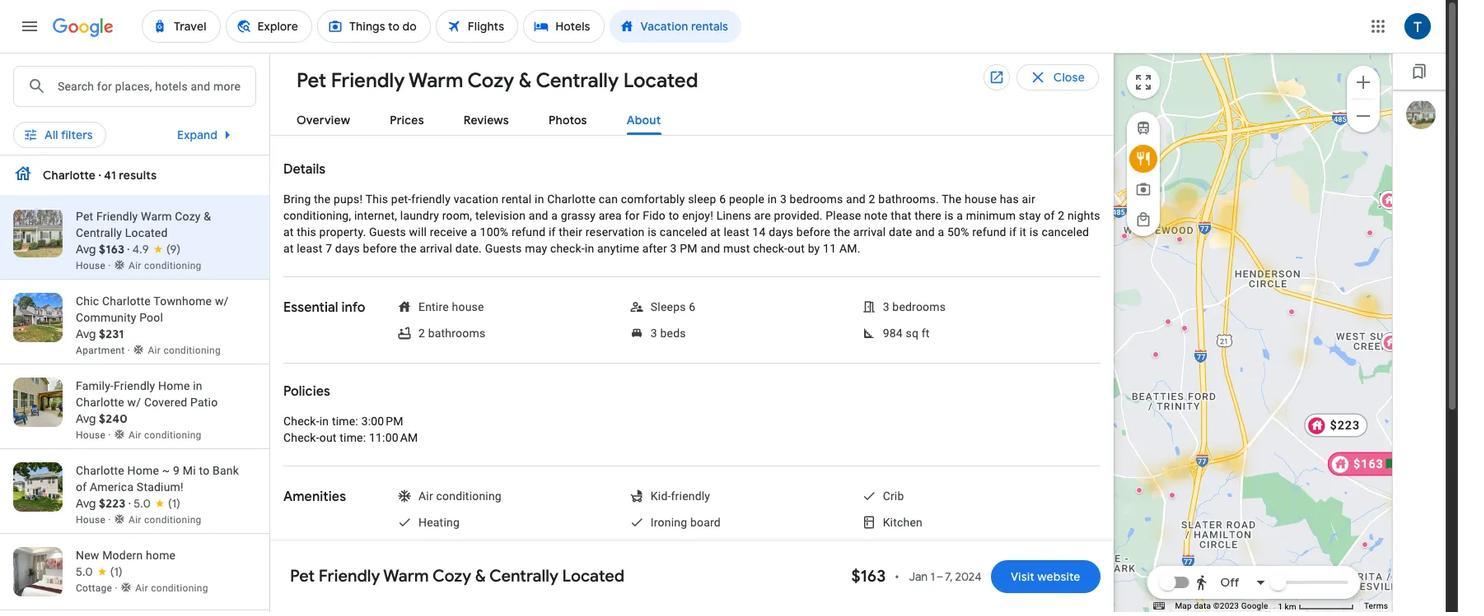 Task type: vqa. For each thing, say whether or not it's contained in the screenshot.
comfortably
yes



Task type: describe. For each thing, give the bounding box(es) containing it.
luxury apt minutes from uptown! image
[[1176, 236, 1183, 243]]

0 vertical spatial 2
[[869, 193, 876, 206]]

2 vertical spatial &
[[475, 567, 486, 587]]

0 vertical spatial time:
[[332, 415, 358, 428]]

1 horizontal spatial before
[[797, 226, 831, 239]]

rental
[[502, 193, 532, 206]]

1 check- from the left
[[550, 242, 585, 255]]

will
[[409, 226, 427, 239]]

anytime
[[597, 242, 639, 255]]

air up heating at the left
[[419, 490, 433, 503]]

1 horizontal spatial (1)
[[110, 565, 123, 580]]

pet friendly lux paradise image
[[1366, 230, 1373, 236]]

friendly inside pet friendly warm cozy & centrally located avg $163 ·
[[96, 210, 138, 223]]

close button
[[1017, 64, 1099, 91]]

air down family-friendly home in charlotte w/ covered patio avg $240
[[129, 430, 141, 442]]

this
[[366, 193, 388, 206]]

1 vertical spatial 5.0
[[76, 565, 93, 580]]

guest rating
[[386, 123, 455, 138]]

conditioning down home
[[151, 583, 208, 595]]

avg inside pet friendly warm cozy & centrally located avg $163 ·
[[76, 242, 96, 257]]

2 bathrooms
[[419, 327, 486, 340]]

note
[[864, 209, 888, 222]]

0 horizontal spatial before
[[363, 242, 397, 255]]

in inside check-in time: 3:00 pm check-out time: 11:00 am
[[319, 415, 329, 428]]

kid-
[[651, 490, 671, 503]]

guest rating button
[[358, 117, 483, 143]]

about
[[627, 113, 661, 128]]

2 horizontal spatial is
[[1030, 226, 1039, 239]]

air up the new modern home
[[129, 515, 141, 526]]

1 vertical spatial amenities
[[283, 489, 346, 506]]

ironing board
[[651, 517, 721, 530]]

air conditioning down covered
[[129, 430, 202, 442]]

1 horizontal spatial 5.0
[[134, 497, 151, 512]]

please
[[826, 209, 861, 222]]

0 vertical spatial least
[[724, 226, 749, 239]]

map data ©2023 google
[[1175, 602, 1268, 611]]

air conditioning down 'chic charlotte townhome w/ community pool avg $231'
[[148, 345, 221, 357]]

house · for america
[[76, 515, 114, 526]]

there
[[915, 209, 942, 222]]

has
[[1000, 193, 1019, 206]]

4.9 out of 5 stars from 9 reviews image
[[133, 241, 181, 258]]

2 vertical spatial located
[[562, 567, 625, 587]]

overview
[[297, 113, 350, 128]]

14
[[752, 226, 766, 239]]

property.
[[319, 226, 366, 239]]

0 horizontal spatial 2
[[419, 327, 425, 340]]

air conditioning up heating at the left
[[419, 490, 502, 503]]

1 vertical spatial 2
[[1058, 209, 1065, 222]]

1 vertical spatial pet friendly warm cozy & centrally located
[[290, 567, 625, 587]]

room,
[[442, 209, 472, 222]]

0 vertical spatial the
[[314, 193, 331, 206]]

· inside charlotte home ~ 9 mi to bank of america stadium! avg $223 ·
[[128, 497, 131, 512]]

cottage ·
[[76, 583, 120, 595]]

crib
[[883, 490, 904, 503]]

$251
[[1330, 419, 1360, 433]]

2 vertical spatial $163
[[851, 567, 886, 587]]

off button
[[1191, 564, 1271, 603]]

100%
[[480, 226, 509, 239]]

cozy, boho inspired farmhouse! image
[[1152, 352, 1159, 358]]

comfortably
[[621, 193, 685, 206]]

$163 inside pet friendly warm cozy & centrally located avg $163 ·
[[99, 242, 125, 257]]

new
[[76, 550, 99, 563]]

1 vertical spatial (1)
[[168, 497, 180, 512]]

air down the new modern home
[[135, 583, 148, 595]]

984
[[883, 327, 903, 340]]

2 if from the left
[[1010, 226, 1017, 239]]

$251 link
[[1304, 414, 1368, 438]]

~
[[162, 465, 170, 478]]

in inside family-friendly home in charlotte w/ covered patio avg $240
[[193, 380, 202, 393]]

all filters (1) button
[[13, 117, 122, 143]]

townhome
[[153, 295, 212, 308]]

pool
[[139, 311, 163, 325]]

0 horizontal spatial house
[[452, 301, 484, 314]]

0 vertical spatial days
[[769, 226, 794, 239]]

charming ranch in heart of charlotte image
[[1288, 309, 1295, 316]]

friendly inside heading
[[331, 68, 405, 93]]

avg inside family-friendly home in charlotte w/ covered patio avg $240
[[76, 412, 96, 427]]

0 horizontal spatial 5 out of 5 stars from 1 reviews image
[[76, 564, 123, 581]]

stadium!
[[137, 481, 184, 494]]

entire house
[[419, 301, 484, 314]]

0 horizontal spatial arrival
[[420, 242, 452, 255]]

must
[[723, 242, 750, 255]]

a vacation for all - queen city - charlotte, nc image
[[1169, 493, 1175, 499]]

microwave
[[419, 543, 476, 556]]

are
[[754, 209, 771, 222]]

northlake gem minutes from uptown image
[[1153, 166, 1160, 173]]

sleep
[[688, 193, 716, 206]]

policies
[[283, 384, 330, 400]]

open in new tab image
[[989, 70, 1005, 85]]

conditioning down stadium!
[[144, 515, 202, 526]]

pet-friendly
[[883, 543, 943, 556]]

air conditioning down stadium!
[[129, 515, 202, 526]]

sort by
[[735, 123, 774, 138]]

a left 50%
[[938, 226, 944, 239]]

Check-out text field
[[529, 65, 666, 103]]

•
[[895, 570, 899, 585]]

a left grassy on the left of page
[[551, 209, 558, 222]]

a sweet stay image
[[1121, 233, 1127, 240]]

price button
[[128, 117, 212, 143]]

2 canceled from the left
[[1042, 226, 1089, 239]]

avg inside 'chic charlotte townhome w/ community pool avg $231'
[[76, 327, 96, 342]]

laundry
[[400, 209, 439, 222]]

& inside pet friendly warm cozy & centrally located avg $163 ·
[[204, 210, 211, 223]]

2 check- from the top
[[283, 432, 319, 445]]

50%
[[947, 226, 969, 239]]

new modern home
[[76, 550, 176, 563]]

their
[[559, 226, 583, 239]]

2 vertical spatial the
[[400, 242, 417, 255]]

984 sq ft
[[883, 327, 930, 340]]

1 refund from the left
[[512, 226, 546, 239]]

1
[[1278, 603, 1283, 612]]

keyboard shortcuts image
[[1153, 603, 1165, 611]]

2 vertical spatial pet
[[290, 567, 315, 587]]

bathrooms
[[428, 327, 486, 340]]

house inside bring the pups! this pet-friendly vacation rental in charlotte can comfortably sleep 6 people in 3 bedrooms and 2 bathrooms. the house has air conditioning, internet, laundry room, television and a grassy area for fido to enjoy! linens are provided. please note that there is a minimum stay of 2 nights at this property. guests will receive a 100% refund if their reservation is canceled at least 14 days before the arrival date and a 50% refund if it is canceled at least 7 days before the arrival date. guests may check-in anytime after 3 pm and must check-out by 11 am.
[[965, 193, 997, 206]]

entire
[[419, 301, 449, 314]]

4.9
[[133, 242, 149, 257]]

property type button
[[219, 117, 351, 143]]

km
[[1285, 603, 1296, 612]]

this
[[297, 226, 316, 239]]

saved items image
[[1411, 63, 1428, 80]]

0 vertical spatial 5 out of 5 stars from 1 reviews image
[[134, 496, 180, 512]]

number of travelers. current number of travelers is 3. image
[[696, 74, 716, 94]]

map
[[1175, 602, 1192, 611]]

2024
[[955, 570, 982, 585]]

oven stove
[[651, 543, 709, 556]]

home inside family-friendly home in charlotte w/ covered patio avg $240
[[158, 380, 190, 393]]

1 vertical spatial least
[[297, 242, 323, 255]]

all for all filters
[[44, 128, 58, 143]]

all filters button
[[13, 115, 106, 155]]

saved items element
[[1393, 54, 1452, 90]]

1 horizontal spatial guests
[[485, 242, 522, 255]]

and down there
[[915, 226, 935, 239]]

may
[[525, 242, 547, 255]]

jan
[[909, 570, 928, 585]]

google
[[1241, 602, 1268, 611]]

conditioning down townhome
[[163, 345, 221, 357]]

w/ inside family-friendly home in charlotte w/ covered patio avg $240
[[127, 396, 141, 409]]

main menu image
[[20, 16, 40, 36]]

in right rental
[[535, 193, 544, 206]]

view larger map image
[[1134, 73, 1153, 92]]

off
[[1221, 576, 1239, 591]]

modern
[[102, 550, 143, 563]]

pet inside pet friendly warm cozy & centrally located avg $163 ·
[[76, 210, 93, 223]]

2 check- from the left
[[753, 242, 788, 255]]

and down rental
[[529, 209, 548, 222]]

kid-friendly
[[651, 490, 710, 503]]

filters for all filters
[[61, 128, 93, 143]]

charlotte home ~ 9 mi to bank of america stadium! avg $223 ·
[[76, 465, 239, 512]]

all for all filters (1)
[[44, 123, 58, 138]]

3 up "984"
[[883, 301, 890, 314]]

avg inside charlotte home ~ 9 mi to bank of america stadium! avg $223 ·
[[76, 497, 96, 512]]

a up date. on the top
[[471, 226, 477, 239]]

by inside bring the pups! this pet-friendly vacation rental in charlotte can comfortably sleep 6 people in 3 bedrooms and 2 bathrooms. the house has air conditioning, internet, laundry room, television and a grassy area for fido to enjoy! linens are provided. please note that there is a minimum stay of 2 nights at this property. guests will receive a 100% refund if their reservation is canceled at least 14 days before the arrival date and a 50% refund if it is canceled at least 7 days before the arrival date. guests may check-in anytime after 3 pm and must check-out by 11 am.
[[808, 242, 820, 255]]

1 if from the left
[[549, 226, 556, 239]]

free
[[458, 569, 479, 582]]

photos
[[549, 113, 587, 128]]

pet-
[[883, 543, 904, 556]]

sort by button
[[707, 117, 802, 143]]

all filters (1)
[[44, 123, 109, 138]]

after
[[642, 242, 667, 255]]

1 vertical spatial days
[[335, 242, 360, 255]]

bathrooms.
[[879, 193, 939, 206]]

2 vertical spatial centrally
[[489, 567, 558, 587]]

★hot tub in uptown w/ king bed  karaoke & games★ image
[[1361, 542, 1368, 549]]

Search for places, hotels and more text field
[[57, 67, 255, 106]]

jan 1 – 7, 2024
[[909, 570, 982, 585]]

amenities inside popup button
[[617, 123, 672, 138]]

warm inside heading
[[409, 68, 463, 93]]

w/ inside 'chic charlotte townhome w/ community pool avg $231'
[[215, 295, 229, 308]]

2 vertical spatial cozy
[[432, 567, 471, 587]]

date.
[[455, 242, 482, 255]]

11:00 am
[[369, 432, 418, 445]]

pups!
[[334, 193, 363, 206]]

sleeps
[[651, 301, 686, 314]]

0 vertical spatial arrival
[[853, 226, 886, 239]]

filters for all filters (1)
[[61, 123, 93, 138]]

conditioning,
[[283, 209, 351, 222]]

out inside check-in time: 3:00 pm check-out time: 11:00 am
[[319, 432, 337, 445]]

and right pm
[[701, 242, 720, 255]]

info
[[341, 300, 365, 316]]



Task type: locate. For each thing, give the bounding box(es) containing it.
3 left pm
[[670, 242, 677, 255]]

centrally right free
[[489, 567, 558, 587]]

home left ~
[[127, 465, 159, 478]]

clear image
[[279, 75, 299, 95]]

1 vertical spatial located
[[125, 227, 168, 240]]

0 horizontal spatial to
[[199, 465, 210, 478]]

5.0 down new
[[76, 565, 93, 580]]

1 vertical spatial to
[[199, 465, 210, 478]]

1 check- from the top
[[283, 415, 319, 428]]

am.
[[839, 242, 861, 255]]

house
[[965, 193, 997, 206], [452, 301, 484, 314]]

air conditioning down 4.9 out of 5 stars from 9 reviews "image"
[[129, 260, 202, 272]]

friendly for pet-friendly
[[904, 543, 943, 556]]

by inside popup button
[[761, 123, 774, 138]]

sleeps 6
[[651, 301, 696, 314]]

zoom in map image
[[1354, 72, 1373, 92]]

1 vertical spatial &
[[204, 210, 211, 223]]

1 vertical spatial by
[[808, 242, 820, 255]]

4 avg from the top
[[76, 497, 96, 512]]

1 horizontal spatial $163
[[851, 567, 886, 587]]

rating
[[422, 123, 455, 138]]

days down property.
[[335, 242, 360, 255]]

charlotte · 41
[[43, 168, 116, 183]]

friendly up laundry
[[411, 193, 451, 206]]

essential
[[283, 300, 338, 316]]

out inside bring the pups! this pet-friendly vacation rental in charlotte can comfortably sleep 6 people in 3 bedrooms and 2 bathrooms. the house has air conditioning, internet, laundry room, television and a grassy area for fido to enjoy! linens are provided. please note that there is a minimum stay of 2 nights at this property. guests will receive a 100% refund if their reservation is canceled at least 14 days before the arrival date and a 50% refund if it is canceled at least 7 days before the arrival date. guests may check-in anytime after 3 pm and must check-out by 11 am.
[[788, 242, 805, 255]]

avg left $223
[[76, 497, 96, 512]]

centrally inside pet friendly warm cozy & centrally located avg $163 ·
[[76, 227, 122, 240]]

2 horizontal spatial &
[[519, 68, 532, 93]]

check- down their
[[550, 242, 585, 255]]

all inside button
[[44, 123, 58, 138]]

0 horizontal spatial w/
[[127, 396, 141, 409]]

friendly inside bring the pups! this pet-friendly vacation rental in charlotte can comfortably sleep 6 people in 3 bedrooms and 2 bathrooms. the house has air conditioning, internet, laundry room, television and a grassy area for fido to enjoy! linens are provided. please note that there is a minimum stay of 2 nights at this property. guests will receive a 100% refund if their reservation is canceled at least 14 days before the arrival date and a 50% refund if it is canceled at least 7 days before the arrival date. guests may check-in anytime after 3 pm and must check-out by 11 am.
[[411, 193, 451, 206]]

luxury 2 bedroom minutes away from uptown image
[[1165, 319, 1171, 325]]

(1) down stadium!
[[168, 497, 180, 512]]

0 vertical spatial of
[[1044, 209, 1055, 222]]

1 horizontal spatial days
[[769, 226, 794, 239]]

check- down 14
[[753, 242, 788, 255]]

time:
[[332, 415, 358, 428], [340, 432, 366, 445]]

is right it on the top of page
[[1030, 226, 1039, 239]]

6 right 'sleeps'
[[689, 301, 696, 314]]

cozy
[[468, 68, 514, 93], [175, 210, 201, 223], [432, 567, 471, 587]]

6 up linens
[[719, 193, 726, 206]]

in up are
[[768, 193, 777, 206]]

0 horizontal spatial by
[[761, 123, 774, 138]]

0 vertical spatial located
[[623, 68, 698, 93]]

in up patio at the bottom of the page
[[193, 380, 202, 393]]

is
[[945, 209, 954, 222], [648, 226, 657, 239], [1030, 226, 1039, 239]]

1 horizontal spatial to
[[669, 209, 679, 222]]

conditioning down covered
[[144, 430, 202, 442]]

1 horizontal spatial canceled
[[1042, 226, 1089, 239]]

1 horizontal spatial 6
[[719, 193, 726, 206]]

airport
[[901, 596, 936, 609]]

house up "bathrooms"
[[452, 301, 484, 314]]

1 vertical spatial of
[[76, 481, 87, 494]]

least down 'this'
[[297, 242, 323, 255]]

0 vertical spatial before
[[797, 226, 831, 239]]

$163 down the $251
[[1353, 458, 1383, 472]]

house · for $163
[[76, 260, 114, 272]]

at down enjoy! at the top left of the page
[[710, 226, 721, 239]]

cozy up reviews
[[468, 68, 514, 93]]

1 canceled from the left
[[660, 226, 707, 239]]

conditioning up heating at the left
[[436, 490, 502, 503]]

1 house · from the top
[[76, 260, 114, 272]]

2 vertical spatial (1)
[[110, 565, 123, 580]]

0 vertical spatial (1)
[[96, 123, 109, 138]]

visit
[[1011, 570, 1035, 585]]

2 vertical spatial house ·
[[76, 515, 114, 526]]

warm up prices
[[409, 68, 463, 93]]

zoom out map image
[[1354, 106, 1373, 126]]

for
[[625, 209, 640, 222]]

2 filters from the top
[[61, 128, 93, 143]]

to right the fido
[[669, 209, 679, 222]]

0 vertical spatial out
[[788, 242, 805, 255]]

1 horizontal spatial is
[[945, 209, 954, 222]]

1 horizontal spatial check-
[[753, 242, 788, 255]]

5 out of 5 stars from 1 reviews image
[[134, 496, 180, 512], [76, 564, 123, 581]]

1 vertical spatial centrally
[[76, 227, 122, 240]]

friendly inside family-friendly home in charlotte w/ covered patio avg $240
[[114, 380, 155, 393]]

charlotte up grassy on the left of page
[[547, 193, 596, 206]]

pet friendly warm cozy & centrally located down microwave
[[290, 567, 625, 587]]

check-
[[283, 415, 319, 428], [283, 432, 319, 445]]

arrival
[[853, 226, 886, 239], [420, 242, 452, 255]]

receive
[[430, 226, 467, 239]]

1 horizontal spatial house
[[965, 193, 997, 206]]

0 vertical spatial cozy
[[468, 68, 514, 93]]

bedrooms up ft
[[893, 301, 946, 314]]

all
[[44, 123, 58, 138], [44, 128, 58, 143]]

9
[[173, 465, 180, 478]]

charlotte inside family-friendly home in charlotte w/ covered patio avg $240
[[76, 396, 124, 409]]

0 horizontal spatial $163
[[99, 242, 125, 257]]

charlotte · 41 results
[[43, 168, 157, 183]]

price
[[156, 123, 184, 138]]

0 horizontal spatial is
[[648, 226, 657, 239]]

0 vertical spatial house
[[965, 193, 997, 206]]

centrally up photos
[[536, 68, 619, 93]]

amenities down check-in time: 3:00 pm check-out time: 11:00 am
[[283, 489, 346, 506]]

arrival down note
[[853, 226, 886, 239]]

reviews
[[464, 113, 509, 128]]

1 vertical spatial arrival
[[420, 242, 452, 255]]

vacation
[[454, 193, 499, 206]]

0 horizontal spatial if
[[549, 226, 556, 239]]

charlotte inside 'chic charlotte townhome w/ community pool avg $231'
[[102, 295, 151, 308]]

of inside charlotte home ~ 9 mi to bank of america stadium! avg $223 ·
[[76, 481, 87, 494]]

is down the fido
[[648, 226, 657, 239]]

1 vertical spatial out
[[319, 432, 337, 445]]

$163
[[99, 242, 125, 257], [1353, 458, 1383, 472], [851, 567, 886, 587]]

1 horizontal spatial the
[[400, 242, 417, 255]]

1 horizontal spatial bedrooms
[[893, 301, 946, 314]]

0 horizontal spatial 6
[[689, 301, 696, 314]]

apartment ·
[[76, 345, 133, 357]]

located inside heading
[[623, 68, 698, 93]]

of inside bring the pups! this pet-friendly vacation rental in charlotte can comfortably sleep 6 people in 3 bedrooms and 2 bathrooms. the house has air conditioning, internet, laundry room, television and a grassy area for fido to enjoy! linens are provided. please note that there is a minimum stay of 2 nights at this property. guests will receive a 100% refund if their reservation is canceled at least 14 days before the arrival date and a 50% refund if it is canceled at least 7 days before the arrival date. guests may check-in anytime after 3 pm and must check-out by 11 am.
[[1044, 209, 1055, 222]]

refund up may
[[512, 226, 546, 239]]

(1) down modern
[[110, 565, 123, 580]]

2 horizontal spatial friendly
[[904, 543, 943, 556]]

air down 'chic charlotte townhome w/ community pool avg $231'
[[148, 345, 161, 357]]

of
[[1044, 209, 1055, 222], [76, 481, 87, 494]]

bedrooms inside bring the pups! this pet-friendly vacation rental in charlotte can comfortably sleep 6 people in 3 bedrooms and 2 bathrooms. the house has air conditioning, internet, laundry room, television and a grassy area for fido to enjoy! linens are provided. please note that there is a minimum stay of 2 nights at this property. guests will receive a 100% refund if their reservation is canceled at least 14 days before the arrival date and a 50% refund if it is canceled at least 7 days before the arrival date. guests may check-in anytime after 3 pm and must check-out by 11 am.
[[790, 193, 843, 206]]

$163 link
[[1328, 453, 1405, 477]]

charlotte down family-
[[76, 396, 124, 409]]

2 horizontal spatial the
[[834, 226, 850, 239]]

of left america at left
[[76, 481, 87, 494]]

time: down '3:00 pm'
[[340, 432, 366, 445]]

results
[[119, 168, 157, 183]]

internet,
[[354, 209, 397, 222]]

0 vertical spatial home
[[158, 380, 190, 393]]

1 horizontal spatial by
[[808, 242, 820, 255]]

2 refund from the left
[[972, 226, 1007, 239]]

0 vertical spatial amenities
[[617, 123, 672, 138]]

0 horizontal spatial bedrooms
[[790, 193, 843, 206]]

1 avg from the top
[[76, 242, 96, 257]]

2 horizontal spatial (1)
[[168, 497, 180, 512]]

2 all from the top
[[44, 128, 58, 143]]

a up 50%
[[957, 209, 963, 222]]

0 horizontal spatial friendly
[[411, 193, 451, 206]]

tab list containing overview
[[270, 100, 1114, 136]]

located inside pet friendly warm cozy & centrally located avg $163 ·
[[125, 227, 168, 240]]

details
[[283, 161, 326, 178]]

guests down internet,
[[369, 226, 406, 239]]

warm up 4.9 out of 5 stars from 9 reviews "image"
[[141, 210, 172, 223]]

0 vertical spatial &
[[519, 68, 532, 93]]

1 horizontal spatial amenities
[[617, 123, 672, 138]]

can
[[599, 193, 618, 206]]

pet friendly warm cozy & centrally located avg $163 ·
[[76, 210, 211, 257]]

air
[[129, 260, 141, 272], [148, 345, 161, 357], [129, 430, 141, 442], [419, 490, 433, 503], [129, 515, 141, 526], [135, 583, 148, 595]]

2 vertical spatial 2
[[419, 327, 425, 340]]

rooms
[[517, 123, 554, 138]]

0 horizontal spatial guests
[[369, 226, 406, 239]]

all inside "button"
[[44, 128, 58, 143]]

least up must
[[724, 226, 749, 239]]

nights
[[1068, 209, 1100, 222]]

$231
[[99, 327, 124, 342]]

centrally inside heading
[[536, 68, 619, 93]]

0 horizontal spatial least
[[297, 242, 323, 255]]

friendly
[[331, 68, 405, 93], [96, 210, 138, 223], [114, 380, 155, 393], [319, 567, 380, 587]]

the
[[314, 193, 331, 206], [834, 226, 850, 239], [400, 242, 417, 255]]

5 out of 5 stars from 1 reviews image down stadium!
[[134, 496, 180, 512]]

home up covered
[[158, 380, 190, 393]]

by right the "sort"
[[761, 123, 774, 138]]

1 vertical spatial 6
[[689, 301, 696, 314]]

friendly up ironing board
[[671, 490, 710, 503]]

grassy
[[561, 209, 596, 222]]

home inside charlotte home ~ 9 mi to bank of america stadium! avg $223 ·
[[127, 465, 159, 478]]

5.0 down stadium!
[[134, 497, 151, 512]]

2 avg from the top
[[76, 327, 96, 342]]

bring the pups! this pet-friendly vacation rental in charlotte can comfortably sleep 6 people in 3 bedrooms and 2 bathrooms. the house has air conditioning, internet, laundry room, television and a grassy area for fido to enjoy! linens are provided. please note that there is a minimum stay of 2 nights at this property. guests will receive a 100% refund if their reservation is canceled at least 14 days before the arrival date and a 50% refund if it is canceled at least 7 days before the arrival date. guests may check-in anytime after 3 pm and must check-out by 11 am.
[[283, 193, 1100, 255]]

0 horizontal spatial canceled
[[660, 226, 707, 239]]

board
[[690, 517, 721, 530]]

6
[[719, 193, 726, 206], [689, 301, 696, 314]]

washer
[[883, 569, 923, 582]]

at left "7"
[[283, 242, 294, 255]]

conditioning down (9)
[[144, 260, 202, 272]]

at left 'this'
[[283, 226, 294, 239]]

0 vertical spatial w/
[[215, 295, 229, 308]]

w/ up $240
[[127, 396, 141, 409]]

Check-in text field
[[369, 65, 503, 103]]

stay
[[1019, 209, 1041, 222]]

bedrooms up provided.
[[790, 193, 843, 206]]

$163 inside map region
[[1353, 458, 1383, 472]]

fido
[[643, 209, 666, 222]]

air down 4.9
[[129, 260, 141, 272]]

1 vertical spatial 5 out of 5 stars from 1 reviews image
[[76, 564, 123, 581]]

1 horizontal spatial of
[[1044, 209, 1055, 222]]

the up conditioning,
[[314, 193, 331, 206]]

minimum
[[966, 209, 1016, 222]]

map region
[[936, 0, 1458, 613]]

1 horizontal spatial 2
[[869, 193, 876, 206]]

covered
[[144, 396, 187, 409]]

filters inside "button"
[[61, 128, 93, 143]]

cozy inside 'pet friendly warm cozy & centrally located' heading
[[468, 68, 514, 93]]

tab list
[[270, 100, 1114, 136]]

1 horizontal spatial w/
[[215, 295, 229, 308]]

filters
[[61, 123, 93, 138], [61, 128, 93, 143]]

& inside heading
[[519, 68, 532, 93]]

television
[[475, 209, 526, 222]]

before down internet,
[[363, 242, 397, 255]]

1 horizontal spatial refund
[[972, 226, 1007, 239]]

new modern home image
[[1181, 325, 1188, 332]]

0 horizontal spatial &
[[204, 210, 211, 223]]

· inside pet friendly warm cozy & centrally located avg $163 ·
[[127, 242, 130, 257]]

1 horizontal spatial friendly
[[671, 490, 710, 503]]

chic
[[76, 295, 99, 308]]

0 vertical spatial guests
[[369, 226, 406, 239]]

expand button
[[157, 115, 257, 155]]

3 up provided.
[[780, 193, 787, 206]]

the down will
[[400, 242, 417, 255]]

2 horizontal spatial $163
[[1353, 458, 1383, 472]]

0 vertical spatial warm
[[409, 68, 463, 93]]

in left anytime
[[585, 242, 594, 255]]

sq
[[906, 327, 919, 340]]

filters form
[[13, 53, 802, 166]]

1 vertical spatial pet
[[76, 210, 93, 223]]

charlotte inside charlotte home ~ 9 mi to bank of america stadium! avg $223 ·
[[76, 465, 124, 478]]

charlotte · 41 results heading
[[43, 166, 157, 185]]

6 inside bring the pups! this pet-friendly vacation rental in charlotte can comfortably sleep 6 people in 3 bedrooms and 2 bathrooms. the house has air conditioning, internet, laundry room, television and a grassy area for fido to enjoy! linens are provided. please note that there is a minimum stay of 2 nights at this property. guests will receive a 100% refund if their reservation is canceled at least 14 days before the arrival date and a 50% refund if it is canceled at least 7 days before the arrival date. guests may check-in anytime after 3 pm and must check-out by 11 am.
[[719, 193, 726, 206]]

3 house · from the top
[[76, 515, 114, 526]]

1 filters from the top
[[61, 123, 93, 138]]

charlotte up america at left
[[76, 465, 124, 478]]

the
[[942, 193, 962, 206]]

friendly for kid-friendly
[[671, 490, 710, 503]]

1 vertical spatial warm
[[141, 210, 172, 223]]

air conditioning
[[129, 260, 202, 272], [148, 345, 221, 357], [129, 430, 202, 442], [419, 490, 502, 503], [129, 515, 202, 526], [135, 583, 208, 595]]

cozy down microwave
[[432, 567, 471, 587]]

0 vertical spatial 6
[[719, 193, 726, 206]]

is down the the
[[945, 209, 954, 222]]

· left 4.9
[[127, 242, 130, 257]]

to inside bring the pups! this pet-friendly vacation rental in charlotte can comfortably sleep 6 people in 3 bedrooms and 2 bathrooms. the house has air conditioning, internet, laundry room, television and a grassy area for fido to enjoy! linens are provided. please note that there is a minimum stay of 2 nights at this property. guests will receive a 100% refund if their reservation is canceled at least 14 days before the arrival date and a 50% refund if it is canceled at least 7 days before the arrival date. guests may check-in anytime after 3 pm and must check-out by 11 am.
[[669, 209, 679, 222]]

3 avg from the top
[[76, 412, 96, 427]]

patio
[[190, 396, 218, 409]]

house up minimum
[[965, 193, 997, 206]]

1 vertical spatial check-
[[283, 432, 319, 445]]

0 vertical spatial pet
[[297, 68, 326, 93]]

that
[[891, 209, 912, 222]]

pet inside heading
[[297, 68, 326, 93]]

to right mi in the left bottom of the page
[[199, 465, 210, 478]]

2 vertical spatial warm
[[383, 567, 429, 587]]

pm
[[680, 242, 698, 255]]

beds
[[660, 327, 686, 340]]

1 all from the top
[[44, 123, 58, 138]]

filters inside button
[[61, 123, 93, 138]]

if left their
[[549, 226, 556, 239]]

1 vertical spatial $163
[[1353, 458, 1383, 472]]

house · up chic
[[76, 260, 114, 272]]

3 left beds
[[651, 327, 657, 340]]

0 vertical spatial 5.0
[[134, 497, 151, 512]]

(1) inside all filters (1) button
[[96, 123, 109, 138]]

0 vertical spatial by
[[761, 123, 774, 138]]

charlotte up community
[[102, 295, 151, 308]]

1 horizontal spatial out
[[788, 242, 805, 255]]

pet friendly warm cozy & centrally located inside heading
[[297, 68, 698, 93]]

0 vertical spatial friendly
[[411, 193, 451, 206]]

7
[[326, 242, 332, 255]]

out down policies
[[319, 432, 337, 445]]

it
[[1020, 226, 1027, 239]]

1 vertical spatial time:
[[340, 432, 366, 445]]

at
[[283, 226, 294, 239], [710, 226, 721, 239], [283, 242, 294, 255]]

amenities button
[[589, 117, 700, 143]]

charming townhome close to uptown ~ free parking image
[[1136, 488, 1142, 494]]

0 vertical spatial $163
[[99, 242, 125, 257]]

essential info
[[283, 300, 365, 316]]

0 vertical spatial bedrooms
[[790, 193, 843, 206]]

0 horizontal spatial refund
[[512, 226, 546, 239]]

0 horizontal spatial (1)
[[96, 123, 109, 138]]

refund down minimum
[[972, 226, 1007, 239]]

2 left "nights"
[[1058, 209, 1065, 222]]

0 horizontal spatial the
[[314, 193, 331, 206]]

in down policies
[[319, 415, 329, 428]]

1 horizontal spatial &
[[475, 567, 486, 587]]

avg up chic
[[76, 242, 96, 257]]

oven
[[651, 543, 677, 556]]

conditioning
[[144, 260, 202, 272], [163, 345, 221, 357], [144, 430, 202, 442], [436, 490, 502, 503], [144, 515, 202, 526], [151, 583, 208, 595]]

(1) right all filters on the top
[[96, 123, 109, 138]]

linens
[[716, 209, 751, 222]]

to inside charlotte home ~ 9 mi to bank of america stadium! avg $223 ·
[[199, 465, 210, 478]]

· right $223
[[128, 497, 131, 512]]

provided.
[[774, 209, 823, 222]]

w/ right townhome
[[215, 295, 229, 308]]

pet friendly warm cozy & centrally located heading
[[283, 66, 698, 94]]

1 km button
[[1273, 601, 1359, 613]]

and up please
[[846, 193, 866, 206]]

2 vertical spatial friendly
[[904, 543, 943, 556]]

cozy inside pet friendly warm cozy & centrally located avg $163 ·
[[175, 210, 201, 223]]

2 down entire
[[419, 327, 425, 340]]

1 vertical spatial ·
[[128, 497, 131, 512]]

air conditioning down home
[[135, 583, 208, 595]]

2 house · from the top
[[76, 430, 114, 442]]

data
[[1194, 602, 1211, 611]]

amenities down check-out text box at top left
[[617, 123, 672, 138]]

the down please
[[834, 226, 850, 239]]

2 up note
[[869, 193, 876, 206]]

days right 14
[[769, 226, 794, 239]]

refund
[[512, 226, 546, 239], [972, 226, 1007, 239]]

out down provided.
[[788, 242, 805, 255]]

family-friendly home in charlotte w/ covered patio avg $240
[[76, 380, 218, 427]]

charlotte
[[547, 193, 596, 206], [102, 295, 151, 308], [76, 396, 124, 409], [76, 465, 124, 478]]

house · down $240
[[76, 430, 114, 442]]

warm
[[409, 68, 463, 93], [141, 210, 172, 223], [383, 567, 429, 587]]

ft
[[922, 327, 930, 340]]

charlotte inside bring the pups! this pet-friendly vacation rental in charlotte can comfortably sleep 6 people in 3 bedrooms and 2 bathrooms. the house has air conditioning, internet, laundry room, television and a grassy area for fido to enjoy! linens are provided. please note that there is a minimum stay of 2 nights at this property. guests will receive a 100% refund if their reservation is canceled at least 14 days before the arrival date and a 50% refund if it is canceled at least 7 days before the arrival date. guests may check-in anytime after 3 pm and must check-out by 11 am.
[[547, 193, 596, 206]]

people
[[729, 193, 765, 206]]

smoke-free
[[419, 569, 479, 582]]

family-
[[76, 380, 114, 393]]

date
[[889, 226, 912, 239]]

cozy up (9)
[[175, 210, 201, 223]]

arrival down receive
[[420, 242, 452, 255]]

of right stay
[[1044, 209, 1055, 222]]

warm inside pet friendly warm cozy & centrally located avg $163 ·
[[141, 210, 172, 223]]

0 vertical spatial pet friendly warm cozy & centrally located
[[297, 68, 698, 93]]



